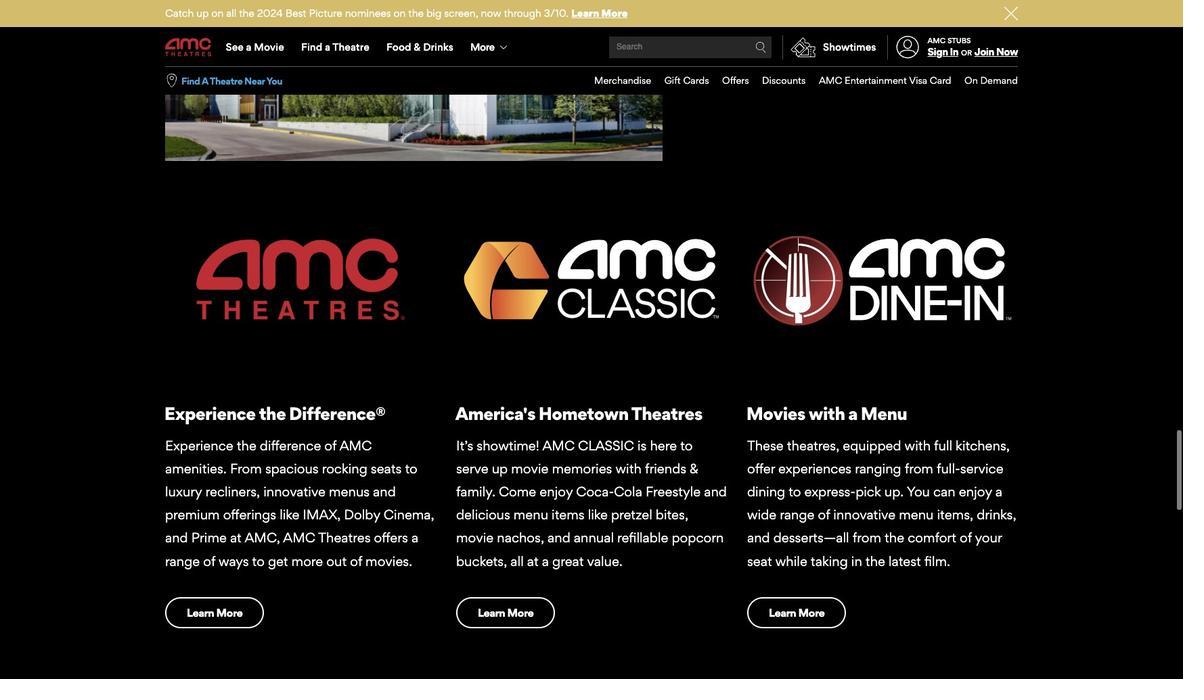 Task type: describe. For each thing, give the bounding box(es) containing it.
learn more link for movies with a menu
[[748, 598, 847, 629]]

america's hometown theatres
[[456, 403, 703, 424]]

more button
[[462, 28, 519, 66]]

of right 'out' on the bottom of the page
[[350, 554, 362, 570]]

gift cards
[[665, 75, 709, 86]]

kitchens,
[[956, 438, 1010, 454]]

on demand link
[[952, 67, 1018, 95]]

these theatres, equipped with full kitchens, offer experiences ranging from full-service dining to express-pick up. you can enjoy a wide range of innovative menu items, drinks, and desserts—all from the comfort of your seat while taking in the latest film.
[[748, 438, 1017, 570]]

classic
[[578, 438, 634, 454]]

these
[[748, 438, 784, 454]]

amenities.
[[165, 461, 227, 477]]

value.
[[587, 554, 623, 570]]

menu containing more
[[165, 28, 1018, 66]]

experience the difference of amc amenities. from spacious rocking seats to luxury recliners, innovative menus and premium offerings like imax, dolby cinema, and prime at amc, amc theatres offers a range of ways to get more out of movies.
[[165, 438, 435, 570]]

sign
[[928, 45, 948, 58]]

gift cards link
[[652, 67, 709, 95]]

0 horizontal spatial up
[[196, 7, 209, 20]]

family.
[[456, 484, 496, 500]]

premium
[[165, 507, 220, 524]]

learn more for movies with a menu
[[769, 607, 825, 620]]

through
[[504, 7, 542, 20]]

here
[[650, 438, 677, 454]]

while
[[776, 554, 808, 570]]

find a theatre near you button
[[181, 74, 282, 87]]

0 horizontal spatial from
[[853, 530, 882, 547]]

find a theatre near you
[[181, 75, 282, 86]]

amc down showtimes link on the top of the page
[[819, 75, 843, 86]]

experience for experience the difference of amc amenities. from spacious rocking seats to luxury recliners, innovative menus and premium offerings like imax, dolby cinema, and prime at amc, amc theatres offers a range of ways to get more out of movies.
[[165, 438, 233, 454]]

big
[[427, 7, 442, 20]]

gift
[[665, 75, 681, 86]]

amc classic logo image
[[456, 183, 727, 376]]

with inside these theatres, equipped with full kitchens, offer experiences ranging from full-service dining to express-pick up. you can enjoy a wide range of innovative menu items, drinks, and desserts—all from the comfort of your seat while taking in the latest film.
[[905, 438, 931, 454]]

and inside these theatres, equipped with full kitchens, offer experiences ranging from full-service dining to express-pick up. you can enjoy a wide range of innovative menu items, drinks, and desserts—all from the comfort of your seat while taking in the latest film.
[[748, 530, 770, 547]]

it's showtime! amc classic is here to serve up movie memories with friends & family. come enjoy coca-cola freestyle and delicious menu items like pretzel bites, movie nachos, and annual refillable popcorn buckets, all at a great value.
[[456, 438, 727, 570]]

at inside experience the difference of amc amenities. from spacious rocking seats to luxury recliners, innovative menus and premium offerings like imax, dolby cinema, and prime at amc, amc theatres offers a range of ways to get more out of movies.
[[230, 530, 242, 547]]

a inside experience the difference of amc amenities. from spacious rocking seats to luxury recliners, innovative menus and premium offerings like imax, dolby cinema, and prime at amc, amc theatres offers a range of ways to get more out of movies.
[[412, 530, 419, 547]]

america's
[[456, 403, 536, 424]]

menu
[[861, 403, 907, 424]]

to inside the it's showtime! amc classic is here to serve up movie memories with friends & family. come enjoy coca-cola freestyle and delicious menu items like pretzel bites, movie nachos, and annual refillable popcorn buckets, all at a great value.
[[681, 438, 693, 454]]

seats
[[371, 461, 402, 477]]

range inside these theatres, equipped with full kitchens, offer experiences ranging from full-service dining to express-pick up. you can enjoy a wide range of innovative menu items, drinks, and desserts—all from the comfort of your seat while taking in the latest film.
[[780, 507, 815, 524]]

offers
[[723, 75, 749, 86]]

amc,
[[245, 530, 280, 547]]

nachos,
[[497, 530, 544, 547]]

all inside the it's showtime! amc classic is here to serve up movie memories with friends & family. come enjoy coca-cola freestyle and delicious menu items like pretzel bites, movie nachos, and annual refillable popcorn buckets, all at a great value.
[[511, 554, 524, 570]]

visa
[[909, 75, 928, 86]]

on
[[965, 75, 978, 86]]

the up difference
[[259, 403, 286, 424]]

1 horizontal spatial theatres
[[632, 403, 703, 424]]

catch up on all the 2024 best picture nominees on the big screen, now through 3/10. learn more
[[165, 7, 628, 20]]

sign in button
[[928, 45, 959, 58]]

find for find a theatre
[[301, 41, 322, 53]]

film.
[[925, 554, 951, 570]]

learn more link for experience the difference®
[[165, 598, 264, 629]]

your
[[975, 530, 1002, 547]]

movie
[[254, 41, 284, 53]]

learn for experience the difference®
[[187, 607, 214, 620]]

sign in or join amc stubs element
[[887, 28, 1018, 66]]

user profile image
[[889, 36, 927, 59]]

card
[[930, 75, 952, 86]]

it's
[[456, 438, 474, 454]]

2 on from the left
[[394, 7, 406, 20]]

theatre for a
[[210, 75, 243, 86]]

find a theatre
[[301, 41, 370, 53]]

pretzel
[[611, 507, 653, 524]]

imax,
[[303, 507, 341, 524]]

movies with a menu
[[747, 403, 907, 424]]

offers
[[374, 530, 408, 547]]

like inside experience the difference of amc amenities. from spacious rocking seats to luxury recliners, innovative menus and premium offerings like imax, dolby cinema, and prime at amc, amc theatres offers a range of ways to get more out of movies.
[[280, 507, 300, 524]]

a inside these theatres, equipped with full kitchens, offer experiences ranging from full-service dining to express-pick up. you can enjoy a wide range of innovative menu items, drinks, and desserts—all from the comfort of your seat while taking in the latest film.
[[996, 484, 1003, 500]]

experience the difference®
[[164, 403, 386, 424]]

the left big
[[409, 7, 424, 20]]

amc entertainment visa card link
[[806, 67, 952, 95]]

amc inside amc stubs sign in or join now
[[928, 36, 946, 45]]

pick
[[856, 484, 881, 500]]

enjoy inside these theatres, equipped with full kitchens, offer experiences ranging from full-service dining to express-pick up. you can enjoy a wide range of innovative menu items, drinks, and desserts—all from the comfort of your seat while taking in the latest film.
[[959, 484, 993, 500]]

equipped
[[843, 438, 902, 454]]

find for find a theatre near you
[[181, 75, 200, 86]]

latest
[[889, 554, 921, 570]]

learn for america's hometown theatres
[[478, 607, 505, 620]]

a
[[202, 75, 208, 86]]

entertainment
[[845, 75, 907, 86]]

join now button
[[975, 45, 1018, 58]]

from
[[230, 461, 262, 477]]

serve
[[456, 461, 489, 477]]

experience for experience the difference®
[[164, 403, 256, 424]]

a left "menu"
[[849, 403, 858, 424]]

dining
[[748, 484, 786, 500]]

and up great
[[548, 530, 571, 547]]

of down express-
[[818, 507, 830, 524]]

learn more link for america's hometown theatres
[[456, 598, 555, 629]]

discounts link
[[749, 67, 806, 95]]

see a movie
[[226, 41, 284, 53]]

see a movie link
[[217, 28, 293, 66]]

3/10.
[[544, 7, 569, 20]]

amc entertainment visa card
[[819, 75, 952, 86]]

prime
[[191, 530, 227, 547]]

drinks,
[[977, 507, 1017, 524]]

learn more for america's hometown theatres
[[478, 607, 534, 620]]

seat
[[748, 554, 772, 570]]

picture
[[309, 7, 343, 20]]

amc up rocking
[[340, 438, 372, 454]]

food & drinks
[[387, 41, 454, 53]]

2024
[[257, 7, 283, 20]]

hometown
[[539, 403, 629, 424]]

like inside the it's showtime! amc classic is here to serve up movie memories with friends & family. come enjoy coca-cola freestyle and delicious menu items like pretzel bites, movie nachos, and annual refillable popcorn buckets, all at a great value.
[[588, 507, 608, 524]]

items
[[552, 507, 585, 524]]

& inside the it's showtime! amc classic is here to serve up movie memories with friends & family. come enjoy coca-cola freestyle and delicious menu items like pretzel bites, movie nachos, and annual refillable popcorn buckets, all at a great value.
[[690, 461, 699, 477]]

in
[[852, 554, 863, 570]]

cinema,
[[384, 507, 435, 524]]

in
[[950, 45, 959, 58]]



Task type: vqa. For each thing, say whether or not it's contained in the screenshot.
Man.
no



Task type: locate. For each thing, give the bounding box(es) containing it.
ranging
[[855, 461, 902, 477]]

learn more link right 3/10.
[[571, 7, 628, 20]]

up down showtime!
[[492, 461, 508, 477]]

range up desserts—all
[[780, 507, 815, 524]]

a inside the it's showtime! amc classic is here to serve up movie memories with friends & family. come enjoy coca-cola freestyle and delicious menu items like pretzel bites, movie nachos, and annual refillable popcorn buckets, all at a great value.
[[542, 554, 549, 570]]

offerings
[[223, 507, 276, 524]]

1 menu from the left
[[514, 507, 549, 524]]

1 horizontal spatial at
[[527, 554, 539, 570]]

a right the see
[[246, 41, 252, 53]]

0 horizontal spatial innovative
[[264, 484, 326, 500]]

the up from
[[237, 438, 257, 454]]

cola
[[614, 484, 643, 500]]

now
[[997, 45, 1018, 58]]

with up the 'cola'
[[616, 461, 642, 477]]

theatre right a
[[210, 75, 243, 86]]

screen,
[[444, 7, 479, 20]]

up inside the it's showtime! amc classic is here to serve up movie memories with friends & family. come enjoy coca-cola freestyle and delicious menu items like pretzel bites, movie nachos, and annual refillable popcorn buckets, all at a great value.
[[492, 461, 508, 477]]

a
[[246, 41, 252, 53], [325, 41, 330, 53], [849, 403, 858, 424], [996, 484, 1003, 500], [412, 530, 419, 547], [542, 554, 549, 570]]

menu up comfort
[[899, 507, 934, 524]]

search the AMC website text field
[[615, 42, 756, 52]]

1 horizontal spatial enjoy
[[959, 484, 993, 500]]

0 vertical spatial &
[[414, 41, 421, 53]]

1 vertical spatial all
[[511, 554, 524, 570]]

1 vertical spatial theatres
[[318, 530, 371, 547]]

1 horizontal spatial with
[[809, 403, 845, 424]]

amc up more
[[283, 530, 316, 547]]

the right in
[[866, 554, 886, 570]]

friends
[[645, 461, 687, 477]]

1 like from the left
[[280, 507, 300, 524]]

wide
[[748, 507, 777, 524]]

amc up sign
[[928, 36, 946, 45]]

full
[[934, 438, 953, 454]]

1 enjoy from the left
[[540, 484, 573, 500]]

from
[[905, 461, 934, 477], [853, 530, 882, 547]]

all up the see
[[226, 7, 237, 20]]

delicious
[[456, 507, 510, 524]]

1 horizontal spatial innovative
[[834, 507, 896, 524]]

ways
[[219, 554, 249, 570]]

amc stubs sign in or join now
[[928, 36, 1018, 58]]

experience
[[164, 403, 256, 424], [165, 438, 233, 454]]

merchandise
[[595, 75, 652, 86]]

range inside experience the difference of amc amenities. from spacious rocking seats to luxury recliners, innovative menus and premium offerings like imax, dolby cinema, and prime at amc, amc theatres offers a range of ways to get more out of movies.
[[165, 554, 200, 570]]

0 vertical spatial from
[[905, 461, 934, 477]]

0 horizontal spatial theatre
[[210, 75, 243, 86]]

0 horizontal spatial at
[[230, 530, 242, 547]]

0 vertical spatial movie
[[511, 461, 549, 477]]

0 horizontal spatial enjoy
[[540, 484, 573, 500]]

to right seats on the bottom left of the page
[[405, 461, 418, 477]]

innovative down pick
[[834, 507, 896, 524]]

with left full at the bottom of the page
[[905, 438, 931, 454]]

showtimes image
[[783, 35, 823, 60]]

menu inside the it's showtime! amc classic is here to serve up movie memories with friends & family. come enjoy coca-cola freestyle and delicious menu items like pretzel bites, movie nachos, and annual refillable popcorn buckets, all at a great value.
[[514, 507, 549, 524]]

menu
[[165, 28, 1018, 66], [581, 67, 1018, 95]]

theatres up here
[[632, 403, 703, 424]]

demand
[[981, 75, 1018, 86]]

0 vertical spatial menu
[[165, 28, 1018, 66]]

a right offers
[[412, 530, 419, 547]]

with up theatres,
[[809, 403, 845, 424]]

find a theatre link
[[293, 28, 378, 66]]

menus
[[329, 484, 370, 500]]

comfort
[[908, 530, 957, 547]]

offer
[[748, 461, 775, 477]]

1 vertical spatial movie
[[456, 530, 494, 547]]

great
[[553, 554, 584, 570]]

1 horizontal spatial range
[[780, 507, 815, 524]]

learn more
[[712, 44, 767, 57], [187, 607, 243, 620], [478, 607, 534, 620], [769, 607, 825, 620]]

showtimes link
[[783, 35, 877, 60]]

corporate information image
[[165, 0, 663, 161]]

theatre inside button
[[210, 75, 243, 86]]

up right catch
[[196, 7, 209, 20]]

or
[[961, 48, 972, 58]]

find left a
[[181, 75, 200, 86]]

innovative inside these theatres, equipped with full kitchens, offer experiences ranging from full-service dining to express-pick up. you can enjoy a wide range of innovative menu items, drinks, and desserts—all from the comfort of your seat while taking in the latest film.
[[834, 507, 896, 524]]

1 vertical spatial at
[[527, 554, 539, 570]]

amc logo image
[[165, 38, 213, 57], [165, 38, 213, 57], [165, 183, 436, 376]]

learn more for experience the difference®
[[187, 607, 243, 620]]

1 vertical spatial theatre
[[210, 75, 243, 86]]

a inside find a theatre link
[[325, 41, 330, 53]]

1 horizontal spatial like
[[588, 507, 608, 524]]

1 vertical spatial up
[[492, 461, 508, 477]]

1 vertical spatial range
[[165, 554, 200, 570]]

movie up 'buckets,'
[[456, 530, 494, 547]]

learn more link up offers
[[690, 35, 789, 66]]

like down coca-
[[588, 507, 608, 524]]

difference®
[[289, 403, 386, 424]]

1 horizontal spatial all
[[511, 554, 524, 570]]

you right "near" at the left of page
[[266, 75, 282, 86]]

all down the nachos,
[[511, 554, 524, 570]]

1 vertical spatial with
[[905, 438, 931, 454]]

express-
[[805, 484, 856, 500]]

1 vertical spatial find
[[181, 75, 200, 86]]

theatre down nominees
[[333, 41, 370, 53]]

1 horizontal spatial find
[[301, 41, 322, 53]]

2 enjoy from the left
[[959, 484, 993, 500]]

1 on from the left
[[211, 7, 224, 20]]

theatres up 'out' on the bottom of the page
[[318, 530, 371, 547]]

you inside these theatres, equipped with full kitchens, offer experiences ranging from full-service dining to express-pick up. you can enjoy a wide range of innovative menu items, drinks, and desserts—all from the comfort of your seat while taking in the latest film.
[[907, 484, 930, 500]]

and right freestyle in the right of the page
[[704, 484, 727, 500]]

rocking
[[322, 461, 368, 477]]

the left 2024
[[239, 7, 255, 20]]

up
[[196, 7, 209, 20], [492, 461, 508, 477]]

menu containing merchandise
[[581, 67, 1018, 95]]

0 vertical spatial at
[[230, 530, 242, 547]]

learn more up offers
[[712, 44, 767, 57]]

theatres
[[632, 403, 703, 424], [318, 530, 371, 547]]

drinks
[[423, 41, 454, 53]]

memories
[[552, 461, 612, 477]]

menu inside these theatres, equipped with full kitchens, offer experiences ranging from full-service dining to express-pick up. you can enjoy a wide range of innovative menu items, drinks, and desserts—all from the comfort of your seat while taking in the latest film.
[[899, 507, 934, 524]]

0 vertical spatial with
[[809, 403, 845, 424]]

menu
[[514, 507, 549, 524], [899, 507, 934, 524]]

enjoy inside the it's showtime! amc classic is here to serve up movie memories with friends & family. come enjoy coca-cola freestyle and delicious menu items like pretzel bites, movie nachos, and annual refillable popcorn buckets, all at a great value.
[[540, 484, 573, 500]]

1 horizontal spatial on
[[394, 7, 406, 20]]

innovative down spacious
[[264, 484, 326, 500]]

menu up the nachos,
[[514, 507, 549, 524]]

out
[[327, 554, 347, 570]]

stubs
[[948, 36, 971, 45]]

0 horizontal spatial all
[[226, 7, 237, 20]]

bites,
[[656, 507, 689, 524]]

amc up memories
[[543, 438, 575, 454]]

enjoy down service
[[959, 484, 993, 500]]

enjoy up items
[[540, 484, 573, 500]]

0 horizontal spatial like
[[280, 507, 300, 524]]

you right up.
[[907, 484, 930, 500]]

come
[[499, 484, 536, 500]]

offers link
[[709, 67, 749, 95]]

to left get
[[252, 554, 265, 570]]

0 vertical spatial all
[[226, 7, 237, 20]]

from up in
[[853, 530, 882, 547]]

0 horizontal spatial theatres
[[318, 530, 371, 547]]

theatre for a
[[333, 41, 370, 53]]

with inside the it's showtime! amc classic is here to serve up movie memories with friends & family. come enjoy coca-cola freestyle and delicious menu items like pretzel bites, movie nachos, and annual refillable popcorn buckets, all at a great value.
[[616, 461, 642, 477]]

2 menu from the left
[[899, 507, 934, 524]]

0 horizontal spatial with
[[616, 461, 642, 477]]

0 vertical spatial experience
[[164, 403, 256, 424]]

on right catch
[[211, 7, 224, 20]]

movies
[[747, 403, 806, 424]]

now
[[481, 7, 502, 20]]

0 horizontal spatial on
[[211, 7, 224, 20]]

all
[[226, 7, 237, 20], [511, 554, 524, 570]]

menu up merchandise link
[[165, 28, 1018, 66]]

movie
[[511, 461, 549, 477], [456, 530, 494, 547]]

&
[[414, 41, 421, 53], [690, 461, 699, 477]]

learn more link down while
[[748, 598, 847, 629]]

1 vertical spatial menu
[[581, 67, 1018, 95]]

merchandise link
[[581, 67, 652, 95]]

at inside the it's showtime! amc classic is here to serve up movie memories with friends & family. come enjoy coca-cola freestyle and delicious menu items like pretzel bites, movie nachos, and annual refillable popcorn buckets, all at a great value.
[[527, 554, 539, 570]]

learn more down while
[[769, 607, 825, 620]]

0 vertical spatial you
[[266, 75, 282, 86]]

& right friends
[[690, 461, 699, 477]]

freestyle
[[646, 484, 701, 500]]

more inside button
[[471, 41, 495, 53]]

you inside button
[[266, 75, 282, 86]]

1 horizontal spatial movie
[[511, 461, 549, 477]]

movie up come
[[511, 461, 549, 477]]

learn more down ways
[[187, 607, 243, 620]]

nominees
[[345, 7, 391, 20]]

amc dine-in logo image
[[748, 183, 1018, 376]]

movies.
[[366, 554, 413, 570]]

a left great
[[542, 554, 549, 570]]

discounts
[[763, 75, 806, 86]]

to inside these theatres, equipped with full kitchens, offer experiences ranging from full-service dining to express-pick up. you can enjoy a wide range of innovative menu items, drinks, and desserts—all from the comfort of your seat while taking in the latest film.
[[789, 484, 801, 500]]

food & drinks link
[[378, 28, 462, 66]]

experiences
[[779, 461, 852, 477]]

innovative
[[264, 484, 326, 500], [834, 507, 896, 524]]

on right nominees
[[394, 7, 406, 20]]

find
[[301, 41, 322, 53], [181, 75, 200, 86]]

0 horizontal spatial &
[[414, 41, 421, 53]]

enjoy
[[540, 484, 573, 500], [959, 484, 993, 500]]

of left your
[[960, 530, 972, 547]]

get
[[268, 554, 288, 570]]

0 horizontal spatial find
[[181, 75, 200, 86]]

join
[[975, 45, 995, 58]]

1 horizontal spatial &
[[690, 461, 699, 477]]

0 vertical spatial innovative
[[264, 484, 326, 500]]

theatres,
[[787, 438, 840, 454]]

dolby
[[344, 507, 380, 524]]

and up seat
[[748, 530, 770, 547]]

more
[[292, 554, 323, 570]]

to
[[681, 438, 693, 454], [405, 461, 418, 477], [789, 484, 801, 500], [252, 554, 265, 570]]

at up ways
[[230, 530, 242, 547]]

2 vertical spatial with
[[616, 461, 642, 477]]

and down premium
[[165, 530, 188, 547]]

can
[[934, 484, 956, 500]]

the
[[239, 7, 255, 20], [409, 7, 424, 20], [259, 403, 286, 424], [237, 438, 257, 454], [885, 530, 905, 547], [866, 554, 886, 570]]

submit search icon image
[[756, 42, 767, 53]]

0 horizontal spatial movie
[[456, 530, 494, 547]]

1 horizontal spatial theatre
[[333, 41, 370, 53]]

0 vertical spatial theatre
[[333, 41, 370, 53]]

learn for movies with a menu
[[769, 607, 796, 620]]

catch
[[165, 7, 194, 20]]

coca-
[[576, 484, 614, 500]]

0 vertical spatial up
[[196, 7, 209, 20]]

the inside experience the difference of amc amenities. from spacious rocking seats to luxury recliners, innovative menus and premium offerings like imax, dolby cinema, and prime at amc, amc theatres offers a range of ways to get more out of movies.
[[237, 438, 257, 454]]

desserts—all
[[774, 530, 850, 547]]

0 vertical spatial theatres
[[632, 403, 703, 424]]

from left full-
[[905, 461, 934, 477]]

cards
[[684, 75, 709, 86]]

range
[[780, 507, 815, 524], [165, 554, 200, 570]]

to right here
[[681, 438, 693, 454]]

and
[[373, 484, 396, 500], [704, 484, 727, 500], [165, 530, 188, 547], [548, 530, 571, 547], [748, 530, 770, 547]]

0 horizontal spatial range
[[165, 554, 200, 570]]

a down picture
[[325, 41, 330, 53]]

spacious
[[265, 461, 319, 477]]

2 like from the left
[[588, 507, 608, 524]]

difference
[[260, 438, 321, 454]]

like left 'imax,'
[[280, 507, 300, 524]]

annual
[[574, 530, 614, 547]]

1 vertical spatial you
[[907, 484, 930, 500]]

at down the nachos,
[[527, 554, 539, 570]]

the up latest
[[885, 530, 905, 547]]

experience inside experience the difference of amc amenities. from spacious rocking seats to luxury recliners, innovative menus and premium offerings like imax, dolby cinema, and prime at amc, amc theatres offers a range of ways to get more out of movies.
[[165, 438, 233, 454]]

0 vertical spatial find
[[301, 41, 322, 53]]

1 vertical spatial innovative
[[834, 507, 896, 524]]

a inside "see a movie" link
[[246, 41, 252, 53]]

2 horizontal spatial with
[[905, 438, 931, 454]]

and down seats on the bottom left of the page
[[373, 484, 396, 500]]

range down prime
[[165, 554, 200, 570]]

menu down showtimes image
[[581, 67, 1018, 95]]

like
[[280, 507, 300, 524], [588, 507, 608, 524]]

learn more down 'buckets,'
[[478, 607, 534, 620]]

learn more link down 'buckets,'
[[456, 598, 555, 629]]

0 horizontal spatial menu
[[514, 507, 549, 524]]

innovative inside experience the difference of amc amenities. from spacious rocking seats to luxury recliners, innovative menus and premium offerings like imax, dolby cinema, and prime at amc, amc theatres offers a range of ways to get more out of movies.
[[264, 484, 326, 500]]

learn more link down ways
[[165, 598, 264, 629]]

of down prime
[[203, 554, 215, 570]]

0 horizontal spatial you
[[266, 75, 282, 86]]

theatres inside experience the difference of amc amenities. from spacious rocking seats to luxury recliners, innovative menus and premium offerings like imax, dolby cinema, and prime at amc, amc theatres offers a range of ways to get more out of movies.
[[318, 530, 371, 547]]

0 vertical spatial range
[[780, 507, 815, 524]]

1 vertical spatial &
[[690, 461, 699, 477]]

1 horizontal spatial from
[[905, 461, 934, 477]]

1 vertical spatial from
[[853, 530, 882, 547]]

to right dining
[[789, 484, 801, 500]]

showtimes
[[823, 41, 877, 53]]

amc inside the it's showtime! amc classic is here to serve up movie memories with friends & family. come enjoy coca-cola freestyle and delicious menu items like pretzel bites, movie nachos, and annual refillable popcorn buckets, all at a great value.
[[543, 438, 575, 454]]

find down picture
[[301, 41, 322, 53]]

find inside button
[[181, 75, 200, 86]]

a up drinks,
[[996, 484, 1003, 500]]

1 vertical spatial experience
[[165, 438, 233, 454]]

1 horizontal spatial up
[[492, 461, 508, 477]]

1 horizontal spatial menu
[[899, 507, 934, 524]]

of up rocking
[[325, 438, 337, 454]]

near
[[244, 75, 265, 86]]

1 horizontal spatial you
[[907, 484, 930, 500]]

& right food
[[414, 41, 421, 53]]

showtime!
[[477, 438, 540, 454]]



